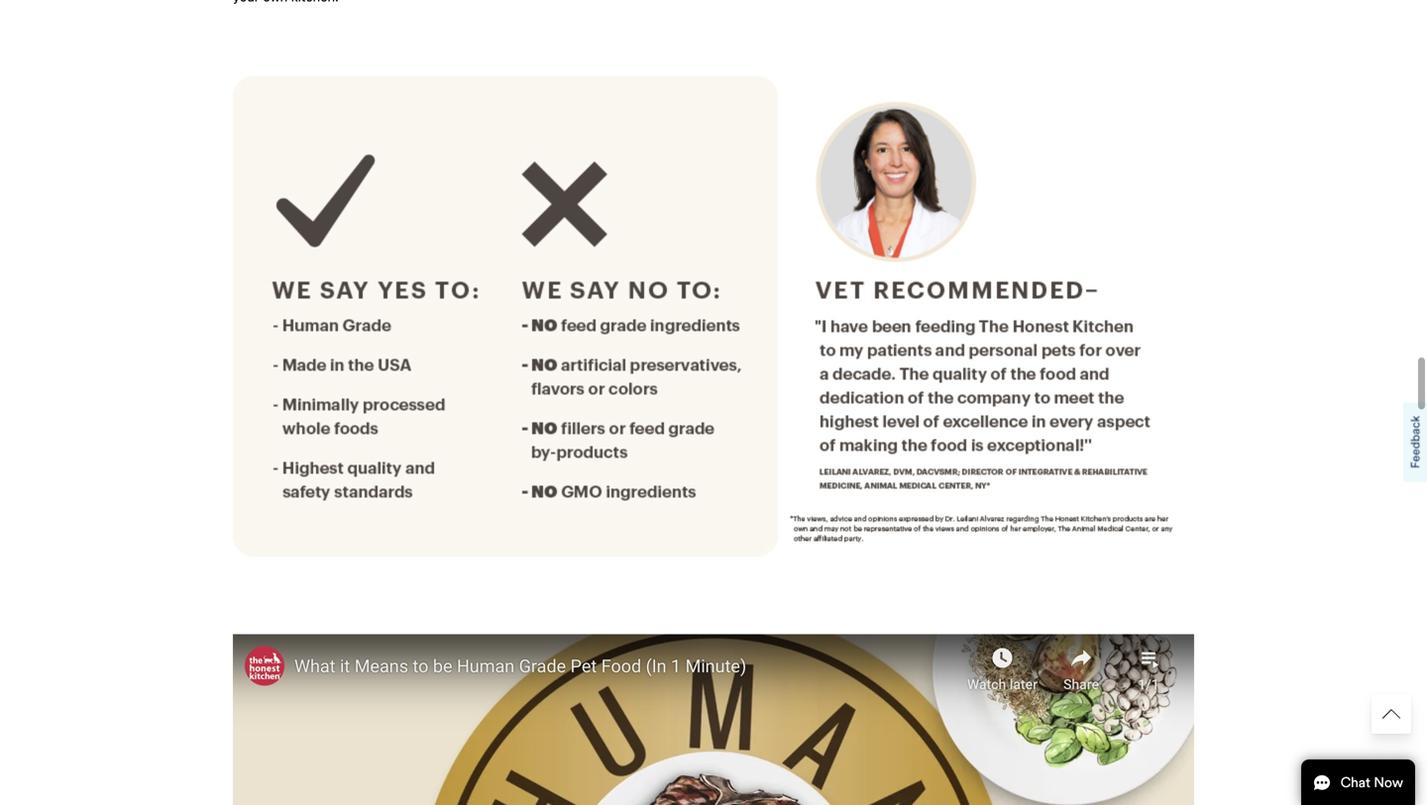Task type: describe. For each thing, give the bounding box(es) containing it.
styled arrow button link
[[1372, 695, 1411, 734]]

scroll to top image
[[1382, 706, 1400, 723]]



Task type: vqa. For each thing, say whether or not it's contained in the screenshot.
CHICKEN
no



